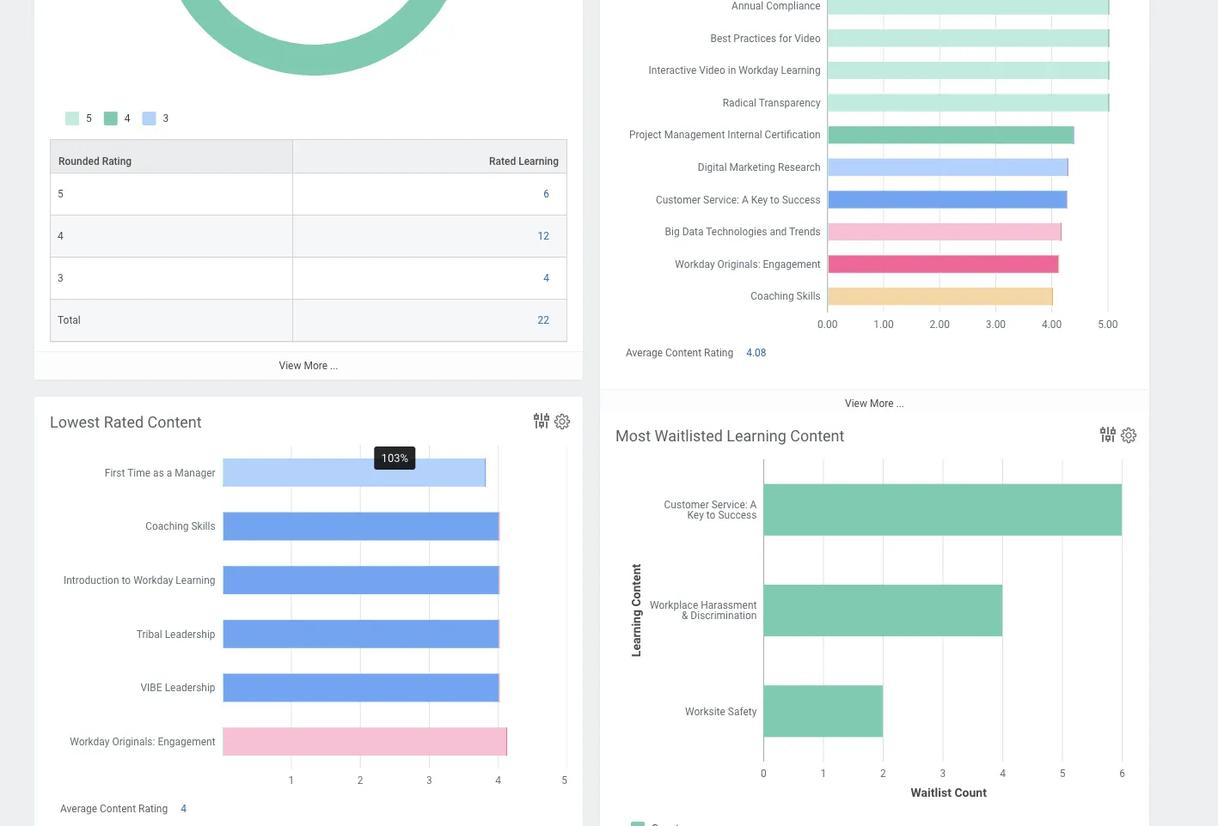 Task type: vqa. For each thing, say whether or not it's contained in the screenshot.


Task type: describe. For each thing, give the bounding box(es) containing it.
average content rating for 4.08
[[626, 347, 733, 359]]

12
[[538, 230, 549, 243]]

22 button
[[538, 314, 552, 328]]

103%
[[381, 452, 408, 465]]

average content rating for 4
[[60, 804, 168, 816]]

4.08 button
[[746, 347, 769, 360]]

view for view more ... link corresponding to highest rated content element
[[845, 398, 867, 410]]

lowest rated content
[[50, 413, 202, 432]]

more for the learning content by rating element
[[304, 360, 328, 372]]

3
[[58, 273, 63, 285]]

rating for 4.08
[[704, 347, 733, 359]]

waitlisted
[[655, 427, 723, 445]]

view more ... for highest rated content element
[[845, 398, 904, 410]]

row containing 4
[[50, 216, 567, 258]]

row containing 3
[[50, 258, 567, 300]]

... for the learning content by rating element
[[330, 360, 338, 372]]

rounded
[[58, 156, 99, 168]]

row containing total
[[50, 300, 567, 342]]

most waitlisted learning content element
[[600, 411, 1149, 827]]

lowest rated content element
[[34, 397, 583, 827]]

0 vertical spatial 4 button
[[543, 272, 552, 286]]

configure lowest rated content image
[[553, 413, 572, 432]]

view more ... link for the learning content by rating element
[[34, 352, 583, 380]]

view more ... for the learning content by rating element
[[279, 360, 338, 372]]

4 for 4 button within lowest rated content element
[[181, 804, 187, 816]]

configure most waitlisted learning content image
[[1119, 426, 1138, 445]]

4 button inside lowest rated content element
[[181, 803, 189, 817]]

1 vertical spatial rated
[[104, 413, 144, 432]]

6
[[543, 188, 549, 200]]

view for view more ... link associated with the learning content by rating element
[[279, 360, 301, 372]]

0 horizontal spatial 4
[[58, 230, 63, 243]]

highest rated content element
[[600, 0, 1149, 418]]

lowest
[[50, 413, 100, 432]]



Task type: locate. For each thing, give the bounding box(es) containing it.
2 horizontal spatial 4
[[543, 273, 549, 285]]

0 horizontal spatial rating
[[102, 156, 132, 168]]

learning content by rating element
[[34, 0, 583, 380]]

view more ...
[[279, 360, 338, 372], [845, 398, 904, 410]]

rounded rating
[[58, 156, 132, 168]]

0 horizontal spatial view
[[279, 360, 301, 372]]

1 vertical spatial learning
[[727, 427, 786, 445]]

1 vertical spatial 4 button
[[181, 803, 189, 817]]

1 horizontal spatial learning
[[727, 427, 786, 445]]

0 vertical spatial rating
[[102, 156, 132, 168]]

most
[[615, 427, 651, 445]]

... inside highest rated content element
[[896, 398, 904, 410]]

average content rating inside lowest rated content element
[[60, 804, 168, 816]]

more
[[304, 360, 328, 372], [870, 398, 894, 410]]

0 horizontal spatial learning
[[518, 156, 559, 168]]

view
[[279, 360, 301, 372], [845, 398, 867, 410]]

6 button
[[543, 187, 552, 201]]

1 vertical spatial view more ... link
[[600, 390, 1149, 418]]

more for highest rated content element
[[870, 398, 894, 410]]

... for highest rated content element
[[896, 398, 904, 410]]

view more ... link
[[34, 352, 583, 380], [600, 390, 1149, 418]]

...
[[330, 360, 338, 372], [896, 398, 904, 410]]

0 vertical spatial ...
[[330, 360, 338, 372]]

1 horizontal spatial ...
[[896, 398, 904, 410]]

average for 4.08
[[626, 347, 663, 359]]

2 vertical spatial rating
[[138, 804, 168, 816]]

row
[[50, 139, 567, 174], [50, 174, 567, 216], [50, 216, 567, 258], [50, 258, 567, 300], [50, 300, 567, 342]]

total
[[58, 315, 81, 327]]

0 horizontal spatial rated
[[104, 413, 144, 432]]

1 vertical spatial view more ...
[[845, 398, 904, 410]]

1 row from the top
[[50, 139, 567, 174]]

1 horizontal spatial average content rating
[[626, 347, 733, 359]]

0 vertical spatial view more ...
[[279, 360, 338, 372]]

0 vertical spatial rated
[[489, 156, 516, 168]]

1 horizontal spatial configure and view chart data image
[[1098, 425, 1118, 445]]

configure and view chart data image
[[531, 411, 552, 432], [1098, 425, 1118, 445]]

1 horizontal spatial more
[[870, 398, 894, 410]]

rated learning button
[[293, 140, 566, 173]]

1 horizontal spatial rated
[[489, 156, 516, 168]]

0 horizontal spatial more
[[304, 360, 328, 372]]

1 horizontal spatial rating
[[138, 804, 168, 816]]

0 vertical spatial 4
[[58, 230, 63, 243]]

0 vertical spatial view
[[279, 360, 301, 372]]

4 row from the top
[[50, 258, 567, 300]]

0 horizontal spatial configure and view chart data image
[[531, 411, 552, 432]]

0 vertical spatial view more ... link
[[34, 352, 583, 380]]

learning right waitlisted
[[727, 427, 786, 445]]

4 for the topmost 4 button
[[543, 273, 549, 285]]

4.08
[[746, 347, 766, 359]]

2 vertical spatial 4
[[181, 804, 187, 816]]

22
[[538, 315, 549, 327]]

average
[[626, 347, 663, 359], [60, 804, 97, 816]]

rating
[[102, 156, 132, 168], [704, 347, 733, 359], [138, 804, 168, 816]]

rating inside lowest rated content element
[[138, 804, 168, 816]]

1 vertical spatial average
[[60, 804, 97, 816]]

average content rating inside highest rated content element
[[626, 347, 733, 359]]

rated learning
[[489, 156, 559, 168]]

1 vertical spatial average content rating
[[60, 804, 168, 816]]

1 vertical spatial more
[[870, 398, 894, 410]]

1 horizontal spatial view more ... link
[[600, 390, 1149, 418]]

1 vertical spatial ...
[[896, 398, 904, 410]]

5 row from the top
[[50, 300, 567, 342]]

rated inside popup button
[[489, 156, 516, 168]]

configure and view chart data image left "configure lowest rated content" image
[[531, 411, 552, 432]]

rating inside rounded rating "popup button"
[[102, 156, 132, 168]]

0 vertical spatial average
[[626, 347, 663, 359]]

rating inside highest rated content element
[[704, 347, 733, 359]]

average for 4
[[60, 804, 97, 816]]

average content rating
[[626, 347, 733, 359], [60, 804, 168, 816]]

view inside the learning content by rating element
[[279, 360, 301, 372]]

1 horizontal spatial 4 button
[[543, 272, 552, 286]]

1 horizontal spatial 4
[[181, 804, 187, 816]]

more inside the learning content by rating element
[[304, 360, 328, 372]]

1 vertical spatial rating
[[704, 347, 733, 359]]

0 horizontal spatial 4 button
[[181, 803, 189, 817]]

5
[[58, 188, 63, 200]]

configure and view chart data image for lowest rated content
[[531, 411, 552, 432]]

more inside highest rated content element
[[870, 398, 894, 410]]

view more ... inside the learning content by rating element
[[279, 360, 338, 372]]

... inside the learning content by rating element
[[330, 360, 338, 372]]

learning up 6
[[518, 156, 559, 168]]

view more ... inside highest rated content element
[[845, 398, 904, 410]]

1 horizontal spatial view
[[845, 398, 867, 410]]

0 horizontal spatial view more ...
[[279, 360, 338, 372]]

2 row from the top
[[50, 174, 567, 216]]

0 horizontal spatial average
[[60, 804, 97, 816]]

0 horizontal spatial average content rating
[[60, 804, 168, 816]]

0 vertical spatial more
[[304, 360, 328, 372]]

3 row from the top
[[50, 216, 567, 258]]

configure and view chart data image for most waitlisted learning content
[[1098, 425, 1118, 445]]

row containing 5
[[50, 174, 567, 216]]

1 vertical spatial 4
[[543, 273, 549, 285]]

0 horizontal spatial ...
[[330, 360, 338, 372]]

rating for 4
[[138, 804, 168, 816]]

4 button
[[543, 272, 552, 286], [181, 803, 189, 817]]

1 vertical spatial view
[[845, 398, 867, 410]]

2 horizontal spatial rating
[[704, 347, 733, 359]]

view inside highest rated content element
[[845, 398, 867, 410]]

1 horizontal spatial view more ...
[[845, 398, 904, 410]]

average inside lowest rated content element
[[60, 804, 97, 816]]

0 horizontal spatial view more ... link
[[34, 352, 583, 380]]

most waitlisted learning content
[[615, 427, 844, 445]]

total element
[[58, 311, 81, 327]]

learning inside popup button
[[518, 156, 559, 168]]

1 horizontal spatial average
[[626, 347, 663, 359]]

average inside highest rated content element
[[626, 347, 663, 359]]

rounded rating button
[[51, 140, 292, 173]]

0 vertical spatial average content rating
[[626, 347, 733, 359]]

rated
[[489, 156, 516, 168], [104, 413, 144, 432]]

configure and view chart data image left configure most waitlisted learning content image
[[1098, 425, 1118, 445]]

row containing rounded rating
[[50, 139, 567, 174]]

view more ... link for highest rated content element
[[600, 390, 1149, 418]]

12 button
[[538, 230, 552, 243]]

0 vertical spatial learning
[[518, 156, 559, 168]]

4 inside lowest rated content element
[[181, 804, 187, 816]]

learning
[[518, 156, 559, 168], [727, 427, 786, 445]]

content
[[665, 347, 702, 359], [147, 413, 202, 432], [790, 427, 844, 445], [100, 804, 136, 816]]

4
[[58, 230, 63, 243], [543, 273, 549, 285], [181, 804, 187, 816]]



